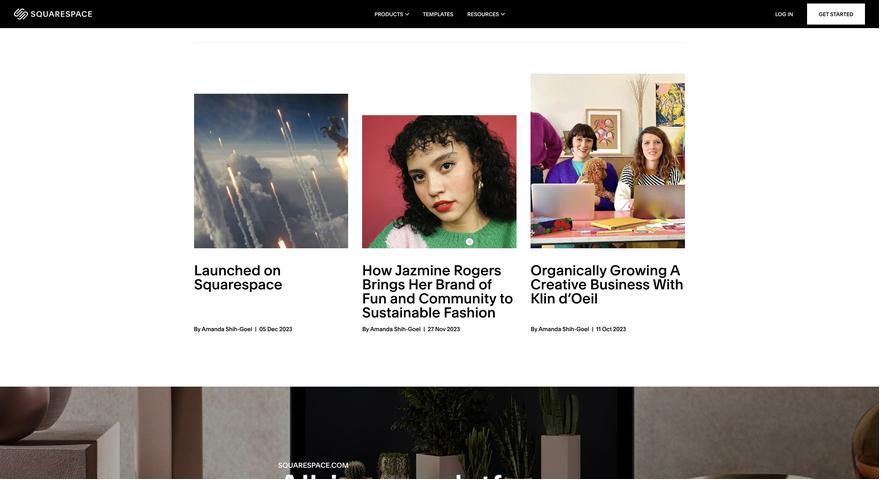 Task type: describe. For each thing, give the bounding box(es) containing it.
of
[[479, 276, 492, 293]]

to
[[500, 290, 514, 307]]

05
[[260, 325, 266, 332]]

are
[[422, 5, 434, 14]]

customers
[[363, 5, 403, 14]]

27 nov 2023
[[428, 325, 460, 332]]

resources
[[468, 11, 499, 17]]

customers who are turning their dreams into reality.
[[363, 5, 553, 14]]

goel for launched on squarespace
[[240, 325, 252, 332]]

squarespace logo image
[[14, 8, 92, 20]]

nov
[[435, 325, 446, 332]]

with
[[654, 276, 684, 293]]

fashion
[[444, 304, 496, 321]]

their
[[464, 5, 481, 14]]

creative
[[531, 276, 587, 293]]

how
[[363, 262, 392, 279]]

log
[[776, 11, 787, 17]]

business
[[591, 276, 651, 293]]

fun
[[363, 290, 387, 307]]

by for organically growing a creative business with klin d'oeil
[[531, 325, 538, 332]]

squarespace logo link
[[14, 8, 184, 20]]

on
[[264, 262, 281, 279]]

growing
[[611, 262, 668, 279]]

shih- for how jazmine rogers brings her brand of fun and community to sustainable fashion
[[394, 325, 408, 332]]

squarespace.com
[[278, 461, 349, 469]]

dreams
[[483, 5, 511, 14]]

shih- for organically growing a creative business with klin d'oeil
[[563, 325, 577, 332]]

launched
[[194, 262, 261, 279]]

jazmine
[[395, 262, 451, 279]]

brand
[[436, 276, 476, 293]]

klin
[[531, 290, 556, 307]]

05 dec 2023
[[260, 325, 293, 332]]

templates link
[[423, 0, 454, 28]]

how jazmine rogers brings her brand of fun and community to sustainable fashion
[[363, 262, 514, 321]]

brings
[[363, 276, 406, 293]]

squarespace
[[194, 276, 282, 293]]

into
[[513, 5, 527, 14]]

dec
[[267, 325, 278, 332]]

her
[[409, 276, 433, 293]]

and
[[390, 290, 416, 307]]

in
[[788, 11, 794, 17]]

log             in
[[776, 11, 794, 17]]



Task type: locate. For each thing, give the bounding box(es) containing it.
0 horizontal spatial by amanda shih-goel
[[194, 325, 252, 332]]

who
[[405, 5, 420, 14]]

by amanda shih-goel for organically growing a creative business with klin d'oeil
[[531, 325, 590, 332]]

organically
[[531, 262, 607, 279]]

rogers
[[454, 262, 502, 279]]

2023 for on
[[279, 325, 293, 332]]

by amanda shih-goel for how jazmine rogers brings her brand of fun and community to sustainable fashion
[[363, 325, 421, 332]]

products button
[[375, 0, 409, 28]]

get
[[819, 11, 830, 17]]

2 2023 from the left
[[447, 325, 460, 332]]

2 amanda from the left
[[370, 325, 393, 332]]

3 by from the left
[[531, 325, 538, 332]]

shih- left 11
[[563, 325, 577, 332]]

sustainable
[[363, 304, 441, 321]]

3 goel from the left
[[577, 325, 590, 332]]

1 horizontal spatial shih-
[[394, 325, 408, 332]]

1 shih- from the left
[[226, 325, 240, 332]]

11 oct 2023
[[597, 325, 627, 332]]

d'oeil
[[559, 290, 599, 307]]

0 horizontal spatial by
[[194, 325, 201, 332]]

started
[[831, 11, 854, 17]]

goel left 05
[[240, 325, 252, 332]]

2023 right oct
[[614, 325, 627, 332]]

1 horizontal spatial amanda
[[370, 325, 393, 332]]

2 horizontal spatial amanda
[[539, 325, 562, 332]]

0 horizontal spatial goel
[[240, 325, 252, 332]]

1 2023 from the left
[[279, 325, 293, 332]]

2 horizontal spatial 2023
[[614, 325, 627, 332]]

a
[[671, 262, 681, 279]]

by amanda shih-goel
[[194, 325, 252, 332], [363, 325, 421, 332], [531, 325, 590, 332]]

get started link
[[808, 4, 866, 25]]

amanda
[[202, 325, 225, 332], [370, 325, 393, 332], [539, 325, 562, 332]]

2 horizontal spatial by amanda shih-goel
[[531, 325, 590, 332]]

0 horizontal spatial amanda
[[202, 325, 225, 332]]

2023 right nov
[[447, 325, 460, 332]]

by
[[194, 325, 201, 332], [363, 325, 369, 332], [531, 325, 538, 332]]

goel
[[240, 325, 252, 332], [408, 325, 421, 332], [577, 325, 590, 332]]

1 by from the left
[[194, 325, 201, 332]]

by amanda shih-goel for launched on squarespace
[[194, 325, 252, 332]]

goel left 11
[[577, 325, 590, 332]]

goel left 27
[[408, 325, 421, 332]]

resources button
[[468, 0, 505, 28]]

2023
[[279, 325, 293, 332], [447, 325, 460, 332], [614, 325, 627, 332]]

shih- for launched on squarespace
[[226, 325, 240, 332]]

2 by amanda shih-goel from the left
[[363, 325, 421, 332]]

1 horizontal spatial by amanda shih-goel
[[363, 325, 421, 332]]

amanda for launched on squarespace
[[202, 325, 225, 332]]

2 by from the left
[[363, 325, 369, 332]]

oct
[[603, 325, 612, 332]]

shih- left 05
[[226, 325, 240, 332]]

1 amanda from the left
[[202, 325, 225, 332]]

2 horizontal spatial by
[[531, 325, 538, 332]]

1 horizontal spatial goel
[[408, 325, 421, 332]]

1 horizontal spatial by
[[363, 325, 369, 332]]

1 goel from the left
[[240, 325, 252, 332]]

0 horizontal spatial shih-
[[226, 325, 240, 332]]

by for how jazmine rogers brings her brand of fun and community to sustainable fashion
[[363, 325, 369, 332]]

organically growing a creative business with klin d'oeil
[[531, 262, 684, 307]]

get started
[[819, 11, 854, 17]]

amanda for how jazmine rogers brings her brand of fun and community to sustainable fashion
[[370, 325, 393, 332]]

11
[[597, 325, 601, 332]]

27
[[428, 325, 434, 332]]

2 horizontal spatial goel
[[577, 325, 590, 332]]

products
[[375, 11, 404, 17]]

2023 for jazmine
[[447, 325, 460, 332]]

2 shih- from the left
[[394, 325, 408, 332]]

launched on squarespace
[[194, 262, 282, 293]]

amanda for organically growing a creative business with klin d'oeil
[[539, 325, 562, 332]]

3 shih- from the left
[[563, 325, 577, 332]]

2 goel from the left
[[408, 325, 421, 332]]

3 amanda from the left
[[539, 325, 562, 332]]

turning
[[436, 5, 462, 14]]

3 by amanda shih-goel from the left
[[531, 325, 590, 332]]

3 2023 from the left
[[614, 325, 627, 332]]

templates
[[423, 11, 454, 17]]

2023 right dec
[[279, 325, 293, 332]]

by for launched on squarespace
[[194, 325, 201, 332]]

goel for how jazmine rogers brings her brand of fun and community to sustainable fashion
[[408, 325, 421, 332]]

shih-
[[226, 325, 240, 332], [394, 325, 408, 332], [563, 325, 577, 332]]

community
[[419, 290, 497, 307]]

log             in link
[[776, 11, 794, 17]]

0 horizontal spatial 2023
[[279, 325, 293, 332]]

1 horizontal spatial 2023
[[447, 325, 460, 332]]

2023 for growing
[[614, 325, 627, 332]]

goel for organically growing a creative business with klin d'oeil
[[577, 325, 590, 332]]

reality.
[[528, 5, 553, 14]]

2 horizontal spatial shih-
[[563, 325, 577, 332]]

shih- down sustainable
[[394, 325, 408, 332]]

1 by amanda shih-goel from the left
[[194, 325, 252, 332]]



Task type: vqa. For each thing, say whether or not it's contained in the screenshot.
immediately.
no



